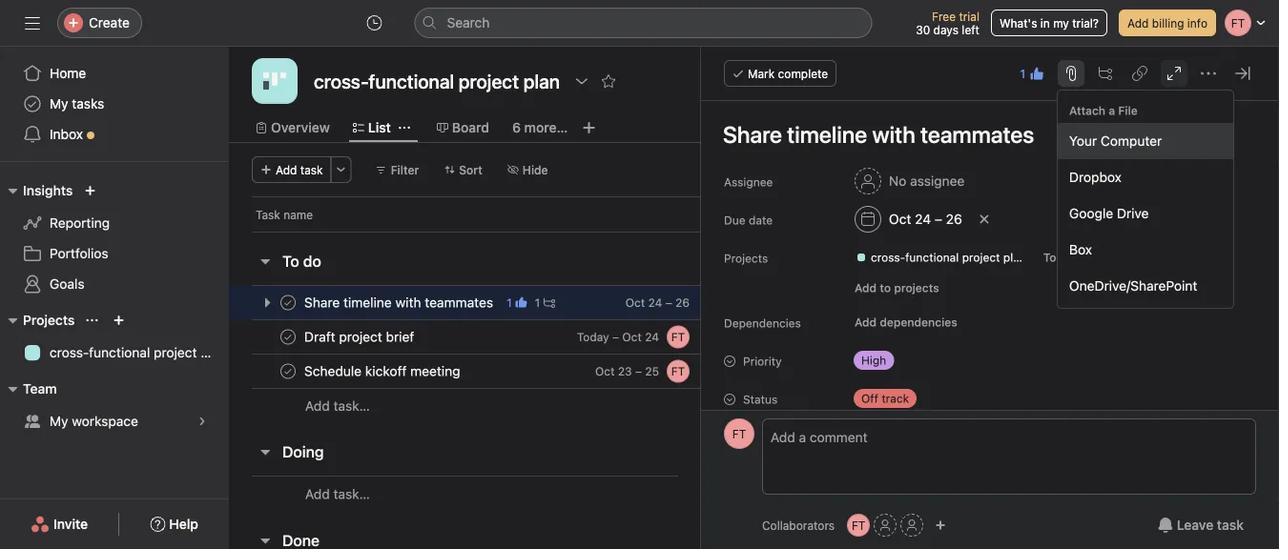 Task type: vqa. For each thing, say whether or not it's contained in the screenshot.
Share timeline with teammates TEXT BOX
yes



Task type: locate. For each thing, give the bounding box(es) containing it.
oct 24 – 26 up today – oct 24
[[626, 296, 690, 310]]

functional up "projects"
[[906, 251, 959, 264]]

ft right today – oct 24
[[671, 331, 685, 344]]

add task… for second the add task… 'button'
[[305, 487, 370, 502]]

completed checkbox for today
[[277, 326, 300, 349]]

your computer menu item
[[1058, 123, 1234, 159]]

to inside button
[[282, 252, 299, 270]]

0 vertical spatial add task… button
[[305, 396, 370, 417]]

1 horizontal spatial projects
[[724, 252, 768, 265]]

off track button
[[846, 385, 961, 412]]

25
[[645, 365, 659, 378]]

0 vertical spatial functional
[[906, 251, 959, 264]]

name
[[284, 208, 313, 221]]

collapse task list for this section image right help 'dropdown button'
[[258, 533, 273, 549]]

2 completed checkbox from the top
[[277, 360, 300, 383]]

1 vertical spatial functional
[[89, 345, 150, 361]]

completed image inside the draft project brief cell
[[277, 326, 300, 349]]

project down clear due date icon
[[962, 251, 1000, 264]]

main content
[[711, 101, 1278, 550]]

task inside button
[[300, 163, 323, 177]]

0 vertical spatial projects
[[724, 252, 768, 265]]

functional inside projects element
[[89, 345, 150, 361]]

add task button
[[252, 156, 332, 183]]

– inside share timeline with teammates dialog
[[935, 211, 943, 227]]

2 collapse task list for this section image from the top
[[258, 533, 273, 549]]

to do inside dropdown button
[[1044, 251, 1074, 264]]

0 horizontal spatial cross-functional project plan
[[50, 345, 227, 361]]

help button
[[138, 508, 211, 542]]

portfolios link
[[11, 239, 218, 269]]

clear due date image
[[979, 214, 990, 225]]

task for add task
[[300, 163, 323, 177]]

0 horizontal spatial cross-functional project plan link
[[11, 338, 227, 368]]

project up see details, my workspace icon
[[154, 345, 197, 361]]

completed image for today – oct 24
[[277, 326, 300, 349]]

off track
[[862, 392, 909, 405]]

2 vertical spatial completed image
[[277, 360, 300, 383]]

do down google
[[1060, 251, 1074, 264]]

oct inside share timeline with teammates dialog
[[889, 211, 912, 227]]

ft button right 25
[[667, 360, 690, 383]]

0 vertical spatial oct 24 – 26
[[889, 211, 963, 227]]

plan inside projects element
[[201, 345, 227, 361]]

2 my from the top
[[50, 414, 68, 429]]

1 task… from the top
[[334, 398, 370, 414]]

1 button
[[1015, 60, 1050, 87]]

ft button right today – oct 24
[[667, 326, 690, 349]]

inbox link
[[11, 119, 218, 150]]

cross-functional project plan
[[871, 251, 1026, 264], [50, 345, 227, 361]]

completed checkbox inside schedule kickoff meeting cell
[[277, 360, 300, 383]]

add task…
[[305, 398, 370, 414], [305, 487, 370, 502]]

to do
[[1044, 251, 1074, 264], [282, 252, 321, 270]]

add down doing button
[[305, 487, 330, 502]]

full screen image
[[1167, 66, 1182, 81]]

cross- up 'to' at the bottom right of page
[[871, 251, 906, 264]]

task… down schedule kickoff meeting text field at the bottom left of the page
[[334, 398, 370, 414]]

ft down status
[[733, 427, 746, 441]]

1 add task… from the top
[[305, 398, 370, 414]]

off
[[862, 392, 879, 405]]

my inside global element
[[50, 96, 68, 112]]

to
[[880, 281, 891, 295]]

2 add task… from the top
[[305, 487, 370, 502]]

inbox
[[50, 126, 83, 142]]

2 completed image from the top
[[277, 326, 300, 349]]

ft for the ft button on the right of collaborators
[[852, 519, 866, 532]]

add task… button up add a task to this section icon
[[305, 396, 370, 417]]

cross-functional project plan link down new project or portfolio icon
[[11, 338, 227, 368]]

0 vertical spatial task
[[300, 163, 323, 177]]

1 vertical spatial add task…
[[305, 487, 370, 502]]

oct 24 – 26 inside main content
[[889, 211, 963, 227]]

oct inside share timeline with teammates cell
[[626, 296, 645, 310]]

workspace
[[72, 414, 138, 429]]

your computer
[[1070, 133, 1162, 149]]

1 vertical spatial completed image
[[277, 326, 300, 349]]

my inside teams element
[[50, 414, 68, 429]]

oct 24 – 26 down no assignee
[[889, 211, 963, 227]]

your
[[1070, 133, 1097, 149]]

24 inside main content
[[915, 211, 931, 227]]

– inside share timeline with teammates cell
[[666, 296, 672, 310]]

1 like. you liked this task image
[[516, 297, 527, 309]]

task right leave in the right bottom of the page
[[1217, 518, 1244, 533]]

6
[[512, 120, 521, 135]]

tab actions image
[[399, 122, 410, 134]]

1 vertical spatial cross-functional project plan link
[[11, 338, 227, 368]]

ft button inside schedule kickoff meeting cell
[[667, 360, 690, 383]]

cross- down the show options, current sort, top icon
[[50, 345, 89, 361]]

ft inside schedule kickoff meeting cell
[[671, 365, 685, 378]]

high button
[[846, 347, 961, 374]]

projects inside dropdown button
[[23, 312, 75, 328]]

1 vertical spatial task
[[1217, 518, 1244, 533]]

project inside main content
[[962, 251, 1000, 264]]

what's
[[1000, 16, 1038, 30]]

free
[[932, 10, 956, 23]]

trial
[[959, 10, 980, 23]]

0 horizontal spatial cross-
[[50, 345, 89, 361]]

completed checkbox inside the draft project brief cell
[[277, 326, 300, 349]]

oct left 23
[[595, 365, 615, 378]]

to right collapse task list for this section image
[[282, 252, 299, 270]]

1 vertical spatial 24
[[648, 296, 662, 310]]

oct
[[889, 211, 912, 227], [626, 296, 645, 310], [622, 331, 642, 344], [595, 365, 615, 378]]

0 vertical spatial add task…
[[305, 398, 370, 414]]

0 horizontal spatial task
[[300, 163, 323, 177]]

add down overview link
[[276, 163, 297, 177]]

add task… button
[[305, 396, 370, 417], [305, 484, 370, 505]]

0 horizontal spatial plan
[[201, 345, 227, 361]]

my for my workspace
[[50, 414, 68, 429]]

functional down new project or portfolio icon
[[89, 345, 150, 361]]

24 up 25
[[645, 331, 659, 344]]

cross- inside projects element
[[50, 345, 89, 361]]

add to starred image
[[601, 73, 616, 89]]

1 vertical spatial oct 24 – 26
[[626, 296, 690, 310]]

1 vertical spatial collapse task list for this section image
[[258, 533, 273, 549]]

more…
[[524, 120, 568, 135]]

projects down goals
[[23, 312, 75, 328]]

task left more actions icon
[[300, 163, 323, 177]]

task…
[[334, 398, 370, 414], [334, 487, 370, 502]]

to left box
[[1044, 251, 1057, 264]]

1 horizontal spatial plan
[[1004, 251, 1026, 264]]

add left 'to' at the bottom right of page
[[855, 281, 877, 295]]

add task… row
[[229, 388, 772, 424], [229, 476, 772, 512]]

add to projects button
[[846, 275, 948, 301]]

cross-
[[871, 251, 906, 264], [50, 345, 89, 361]]

add dependencies button
[[846, 309, 966, 336]]

1 add task… row from the top
[[229, 388, 772, 424]]

1 horizontal spatial cross-
[[871, 251, 906, 264]]

0 vertical spatial plan
[[1004, 251, 1026, 264]]

projects
[[894, 281, 939, 295]]

1 horizontal spatial to do
[[1044, 251, 1074, 264]]

24 up today – oct 24
[[648, 296, 662, 310]]

0 vertical spatial project
[[962, 251, 1000, 264]]

collapse task list for this section image
[[258, 445, 273, 460], [258, 533, 273, 549]]

do inside dropdown button
[[1060, 251, 1074, 264]]

1 horizontal spatial project
[[962, 251, 1000, 264]]

1 horizontal spatial functional
[[906, 251, 959, 264]]

completed image inside schedule kickoff meeting cell
[[277, 360, 300, 383]]

no
[[889, 173, 907, 189]]

1 add task… button from the top
[[305, 396, 370, 417]]

main content inside share timeline with teammates dialog
[[711, 101, 1278, 550]]

1 vertical spatial 26
[[676, 296, 690, 310]]

add left billing
[[1128, 16, 1149, 30]]

leave task button
[[1146, 509, 1257, 543]]

to do left add a task to this section image
[[282, 252, 321, 270]]

draft project brief cell
[[229, 320, 702, 355]]

add task… button down add a task to this section icon
[[305, 484, 370, 505]]

0 vertical spatial cross-
[[871, 251, 906, 264]]

3 completed image from the top
[[277, 360, 300, 383]]

my left tasks
[[50, 96, 68, 112]]

0 horizontal spatial to
[[282, 252, 299, 270]]

1 vertical spatial task…
[[334, 487, 370, 502]]

0 vertical spatial task…
[[334, 398, 370, 414]]

0 vertical spatial my
[[50, 96, 68, 112]]

do left add a task to this section image
[[303, 252, 321, 270]]

my for my tasks
[[50, 96, 68, 112]]

0 vertical spatial 26
[[946, 211, 963, 227]]

2 task… from the top
[[334, 487, 370, 502]]

1 horizontal spatial cross-functional project plan
[[871, 251, 1026, 264]]

cross-functional project plan link inside share timeline with teammates dialog
[[848, 248, 1031, 267]]

insights button
[[0, 179, 73, 202]]

ft right collaborators
[[852, 519, 866, 532]]

plan
[[1004, 251, 1026, 264], [201, 345, 227, 361]]

completed image
[[277, 291, 300, 314], [277, 326, 300, 349], [277, 360, 300, 383]]

6 more… button
[[512, 117, 568, 138]]

2 vertical spatial 24
[[645, 331, 659, 344]]

None text field
[[309, 64, 565, 98]]

1 horizontal spatial 26
[[946, 211, 963, 227]]

add up doing button
[[305, 398, 330, 414]]

add
[[1128, 16, 1149, 30], [276, 163, 297, 177], [855, 281, 877, 295], [855, 316, 877, 329], [305, 398, 330, 414], [305, 487, 330, 502]]

cross-functional project plan link inside projects element
[[11, 338, 227, 368]]

main content containing no assignee
[[711, 101, 1278, 550]]

oct up today – oct 24
[[626, 296, 645, 310]]

projects down due date
[[724, 252, 768, 265]]

teams element
[[0, 372, 229, 441]]

1 horizontal spatial cross-functional project plan link
[[848, 248, 1031, 267]]

in
[[1041, 16, 1050, 30]]

24 down no assignee
[[915, 211, 931, 227]]

0 vertical spatial cross-functional project plan
[[871, 251, 1026, 264]]

task inside button
[[1217, 518, 1244, 533]]

completed checkbox for oct
[[277, 360, 300, 383]]

help
[[169, 517, 198, 532]]

insights
[[23, 183, 73, 198]]

1 vertical spatial add task… button
[[305, 484, 370, 505]]

0 vertical spatial cross-functional project plan link
[[848, 248, 1031, 267]]

0 vertical spatial add task… row
[[229, 388, 772, 424]]

ft inside cell
[[671, 331, 685, 344]]

task… down add a task to this section icon
[[334, 487, 370, 502]]

onedrive/sharepoint
[[1070, 278, 1198, 294]]

add a task to this section image
[[334, 445, 349, 460]]

task
[[256, 208, 280, 221]]

0 horizontal spatial to do
[[282, 252, 321, 270]]

add task… inside header to do tree grid
[[305, 398, 370, 414]]

0 horizontal spatial projects
[[23, 312, 75, 328]]

today – oct 24
[[577, 331, 659, 344]]

google
[[1070, 206, 1114, 221]]

projects
[[724, 252, 768, 265], [23, 312, 75, 328]]

0 horizontal spatial 26
[[676, 296, 690, 310]]

create
[[89, 15, 130, 31]]

cross-functional project plan link up "projects"
[[848, 248, 1031, 267]]

0 vertical spatial 24
[[915, 211, 931, 227]]

0 horizontal spatial functional
[[89, 345, 150, 361]]

oct 24 – 26 inside share timeline with teammates cell
[[626, 296, 690, 310]]

0 vertical spatial collapse task list for this section image
[[258, 445, 273, 460]]

show options image
[[574, 73, 590, 89]]

1 completed checkbox from the top
[[277, 326, 300, 349]]

1 my from the top
[[50, 96, 68, 112]]

team button
[[0, 378, 57, 401]]

row
[[252, 231, 701, 233], [229, 320, 772, 355], [229, 354, 772, 389]]

more actions for this task image
[[1201, 66, 1216, 81]]

1 horizontal spatial to
[[1044, 251, 1057, 264]]

my down the 'team'
[[50, 414, 68, 429]]

1 horizontal spatial do
[[1060, 251, 1074, 264]]

1 vertical spatial cross-
[[50, 345, 89, 361]]

task
[[300, 163, 323, 177], [1217, 518, 1244, 533]]

expand subtask list for the task share timeline with teammates image
[[260, 295, 275, 311]]

to do down google
[[1044, 251, 1074, 264]]

task name
[[256, 208, 313, 221]]

to
[[1044, 251, 1057, 264], [282, 252, 299, 270]]

plan up see details, my workspace icon
[[201, 345, 227, 361]]

to do button
[[1035, 244, 1098, 271]]

ft button down status
[[724, 419, 755, 449]]

tasks
[[72, 96, 104, 112]]

no assignee button
[[846, 164, 974, 198]]

1 vertical spatial add task… row
[[229, 476, 772, 512]]

search
[[447, 15, 490, 31]]

cross-functional project plan up "projects"
[[871, 251, 1026, 264]]

0 horizontal spatial project
[[154, 345, 197, 361]]

functional inside main content
[[906, 251, 959, 264]]

0 vertical spatial completed checkbox
[[277, 326, 300, 349]]

cross-functional project plan down new project or portfolio icon
[[50, 345, 227, 361]]

Completed checkbox
[[277, 326, 300, 349], [277, 360, 300, 383]]

close details image
[[1236, 66, 1251, 81]]

do
[[1060, 251, 1074, 264], [303, 252, 321, 270]]

no assignee
[[889, 173, 965, 189]]

24 inside share timeline with teammates cell
[[648, 296, 662, 310]]

1 horizontal spatial task
[[1217, 518, 1244, 533]]

1 horizontal spatial oct 24 – 26
[[889, 211, 963, 227]]

track
[[882, 392, 909, 405]]

oct down no
[[889, 211, 912, 227]]

1 vertical spatial my
[[50, 414, 68, 429]]

collapse task list for this section image left doing button
[[258, 445, 273, 460]]

0 vertical spatial completed image
[[277, 291, 300, 314]]

–
[[935, 211, 943, 227], [666, 296, 672, 310], [613, 331, 619, 344], [635, 365, 642, 378]]

1 vertical spatial completed checkbox
[[277, 360, 300, 383]]

hide sidebar image
[[25, 15, 40, 31]]

1 vertical spatial projects
[[23, 312, 75, 328]]

0 horizontal spatial oct 24 – 26
[[626, 296, 690, 310]]

team
[[23, 381, 57, 397]]

ft for the ft button underneath status
[[733, 427, 746, 441]]

1 vertical spatial plan
[[201, 345, 227, 361]]

days
[[934, 23, 959, 36]]

Completed checkbox
[[277, 291, 300, 314]]

ft
[[671, 331, 685, 344], [671, 365, 685, 378], [733, 427, 746, 441], [852, 519, 866, 532]]

do inside button
[[303, 252, 321, 270]]

ft right 25
[[671, 365, 685, 378]]

task… inside header to do tree grid
[[334, 398, 370, 414]]

priority
[[743, 355, 782, 368]]

ft button right collaborators
[[847, 514, 870, 537]]

0 horizontal spatial do
[[303, 252, 321, 270]]

Share timeline with teammates text field
[[301, 293, 499, 312]]

add task… down add a task to this section icon
[[305, 487, 370, 502]]

1 vertical spatial cross-functional project plan
[[50, 345, 227, 361]]

plan left to do dropdown button
[[1004, 251, 1026, 264]]

26
[[946, 211, 963, 227], [676, 296, 690, 310]]

oct up the oct 23 – 25 on the bottom of the page
[[622, 331, 642, 344]]

add inside header to do tree grid
[[305, 398, 330, 414]]

home link
[[11, 58, 218, 89]]

add task… up add a task to this section icon
[[305, 398, 370, 414]]



Task type: describe. For each thing, give the bounding box(es) containing it.
info
[[1188, 16, 1208, 30]]

share timeline with teammates cell
[[229, 285, 702, 321]]

cross-functional project plan inside share timeline with teammates dialog
[[871, 251, 1026, 264]]

a
[[1109, 104, 1115, 117]]

new image
[[84, 185, 96, 197]]

sort button
[[435, 156, 491, 183]]

– inside schedule kickoff meeting cell
[[635, 365, 642, 378]]

leave task
[[1177, 518, 1244, 533]]

attach
[[1070, 104, 1106, 117]]

google drive
[[1070, 206, 1149, 221]]

overview
[[271, 120, 330, 135]]

dependencies
[[724, 317, 801, 330]]

invite
[[53, 517, 88, 532]]

task… for second the add task… 'button'
[[334, 487, 370, 502]]

collaborators
[[762, 519, 835, 532]]

26 inside share timeline with teammates dialog
[[946, 211, 963, 227]]

doing button
[[282, 435, 324, 469]]

projects button
[[0, 309, 75, 332]]

Schedule kickoff meeting text field
[[301, 362, 466, 381]]

status
[[743, 393, 778, 406]]

share timeline with teammates dialog
[[701, 47, 1279, 550]]

board
[[452, 120, 489, 135]]

add tab image
[[581, 120, 597, 135]]

doing
[[282, 443, 324, 461]]

filter button
[[367, 156, 428, 183]]

dependencies
[[880, 316, 958, 329]]

add billing info button
[[1119, 10, 1216, 36]]

my workspace link
[[11, 406, 218, 437]]

cross-functional project plan inside projects element
[[50, 345, 227, 361]]

reporting
[[50, 215, 110, 231]]

ft button inside the draft project brief cell
[[667, 326, 690, 349]]

date
[[749, 214, 773, 227]]

1 completed image from the top
[[277, 291, 300, 314]]

projects inside main content
[[724, 252, 768, 265]]

box
[[1070, 242, 1092, 258]]

search list box
[[415, 8, 873, 38]]

hide button
[[499, 156, 557, 183]]

add subtask image
[[1098, 66, 1113, 81]]

26 inside share timeline with teammates cell
[[676, 296, 690, 310]]

add to projects
[[855, 281, 939, 295]]

add or remove collaborators image
[[935, 520, 947, 531]]

collapse task list for this section image
[[258, 254, 273, 269]]

create button
[[57, 8, 142, 38]]

1 vertical spatial project
[[154, 345, 197, 361]]

goals
[[50, 276, 85, 292]]

show options, current sort, top image
[[86, 315, 98, 326]]

2 add task… row from the top
[[229, 476, 772, 512]]

add a task to this section image
[[331, 254, 346, 269]]

oct 23 – 25
[[595, 365, 659, 378]]

what's in my trial?
[[1000, 16, 1099, 30]]

row containing oct 23
[[229, 354, 772, 389]]

free trial 30 days left
[[916, 10, 980, 36]]

header to do tree grid
[[229, 285, 772, 424]]

cross- inside share timeline with teammates dialog
[[871, 251, 906, 264]]

my tasks
[[50, 96, 104, 112]]

2 add task… button from the top
[[305, 484, 370, 505]]

history image
[[367, 15, 382, 31]]

Task Name text field
[[711, 113, 1257, 156]]

due
[[724, 214, 746, 227]]

search button
[[415, 8, 873, 38]]

drive
[[1117, 206, 1149, 221]]

task… for the add task… 'button' in the header to do tree grid
[[334, 398, 370, 414]]

complete
[[778, 67, 828, 80]]

due date
[[724, 214, 773, 227]]

what's in my trial? button
[[991, 10, 1108, 36]]

add dependencies
[[855, 316, 958, 329]]

new project or portfolio image
[[113, 315, 124, 326]]

completed image for oct 23 – 25
[[277, 360, 300, 383]]

23
[[618, 365, 632, 378]]

to inside dropdown button
[[1044, 251, 1057, 264]]

board image
[[263, 70, 286, 93]]

6 more…
[[512, 120, 568, 135]]

oct inside schedule kickoff meeting cell
[[595, 365, 615, 378]]

schedule kickoff meeting cell
[[229, 354, 702, 389]]

home
[[50, 65, 86, 81]]

file
[[1119, 104, 1138, 117]]

more actions image
[[335, 164, 347, 176]]

insights element
[[0, 174, 229, 303]]

1
[[1020, 67, 1026, 80]]

overview link
[[256, 117, 330, 138]]

left
[[962, 23, 980, 36]]

add task… button inside header to do tree grid
[[305, 396, 370, 417]]

copy task link image
[[1133, 66, 1148, 81]]

24 inside the draft project brief cell
[[645, 331, 659, 344]]

leave
[[1177, 518, 1214, 533]]

list
[[368, 120, 391, 135]]

mark
[[748, 67, 775, 80]]

computer
[[1101, 133, 1162, 149]]

reporting link
[[11, 208, 218, 239]]

task name row
[[229, 197, 772, 232]]

see details, my workspace image
[[197, 416, 208, 427]]

projects element
[[0, 303, 229, 372]]

to do button
[[282, 244, 321, 279]]

mark complete
[[748, 67, 828, 80]]

my workspace
[[50, 414, 138, 429]]

oct inside the draft project brief cell
[[622, 331, 642, 344]]

plan inside share timeline with teammates dialog
[[1004, 251, 1026, 264]]

assignee
[[724, 176, 773, 189]]

attachments: add a file to this task, share timeline with teammates image
[[1064, 66, 1079, 81]]

ft for the ft button inside the the draft project brief cell
[[671, 331, 685, 344]]

row containing today
[[229, 320, 772, 355]]

portfolios
[[50, 246, 108, 261]]

filter
[[391, 163, 419, 177]]

my
[[1053, 16, 1069, 30]]

sort
[[459, 163, 483, 177]]

list link
[[353, 117, 391, 138]]

global element
[[0, 47, 229, 161]]

trial?
[[1073, 16, 1099, 30]]

high
[[862, 354, 887, 367]]

billing
[[1152, 16, 1185, 30]]

hide
[[523, 163, 548, 177]]

add task… for the add task… 'button' in the header to do tree grid
[[305, 398, 370, 414]]

add task
[[276, 163, 323, 177]]

attach a file
[[1070, 104, 1138, 117]]

add billing info
[[1128, 16, 1208, 30]]

task for leave task
[[1217, 518, 1244, 533]]

30
[[916, 23, 930, 36]]

1 subtask image
[[544, 297, 555, 309]]

add up high
[[855, 316, 877, 329]]

ft for the ft button inside schedule kickoff meeting cell
[[671, 365, 685, 378]]

1 collapse task list for this section image from the top
[[258, 445, 273, 460]]

assignee
[[910, 173, 965, 189]]

mark complete button
[[724, 60, 837, 87]]

– inside the draft project brief cell
[[613, 331, 619, 344]]

Draft project brief text field
[[301, 328, 420, 347]]



